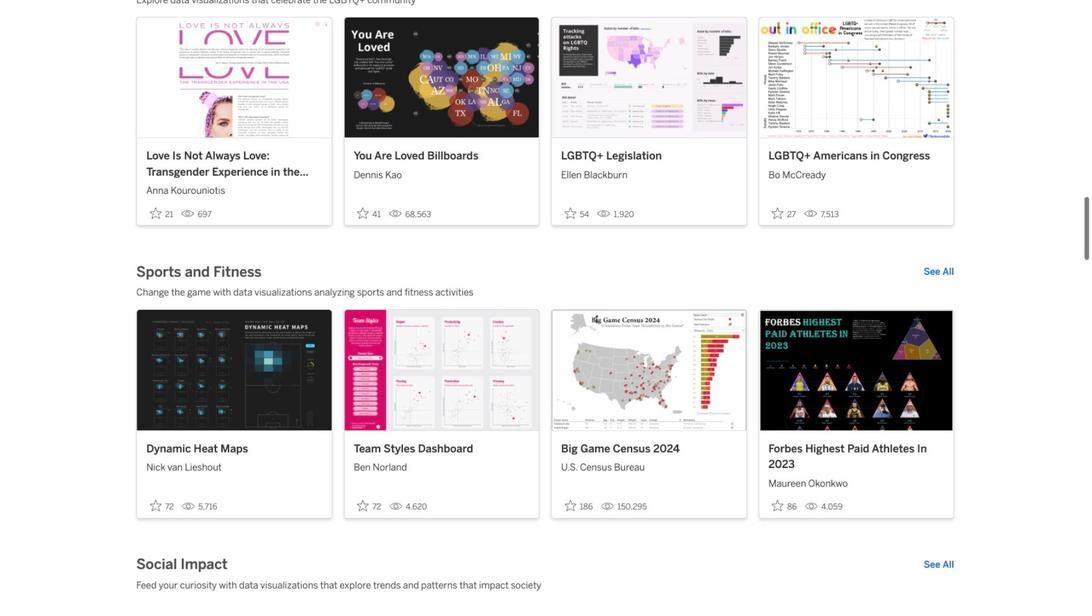 Task type: locate. For each thing, give the bounding box(es) containing it.
add favorite image
[[565, 207, 576, 219], [772, 207, 784, 219], [150, 501, 162, 512]]

workbook thumbnail image
[[137, 17, 331, 138], [344, 17, 539, 138], [552, 17, 746, 138], [759, 17, 954, 138], [137, 311, 331, 431], [344, 311, 539, 431], [552, 311, 746, 431], [759, 311, 954, 431]]

0 horizontal spatial add favorite image
[[150, 501, 162, 512]]

see all social impact element
[[924, 559, 954, 573]]

Add Favorite button
[[146, 204, 177, 223], [354, 204, 384, 223], [561, 204, 593, 223], [769, 204, 800, 223], [146, 497, 177, 516], [354, 497, 385, 516], [561, 497, 597, 516], [769, 497, 800, 516]]

2 horizontal spatial add favorite image
[[772, 207, 784, 219]]

add favorite image
[[150, 207, 162, 219], [357, 207, 369, 219], [357, 501, 369, 512], [565, 501, 576, 512], [772, 501, 784, 512]]

1 horizontal spatial add favorite image
[[565, 207, 576, 219]]

sports and fitness heading
[[136, 263, 262, 282]]



Task type: vqa. For each thing, say whether or not it's contained in the screenshot.
'explanation'
no



Task type: describe. For each thing, give the bounding box(es) containing it.
feed your curiosity with data visualizations that explore trends and patterns that impact society element
[[136, 580, 954, 594]]

change the game with data visualizations analyzing sports and fitness activities element
[[136, 287, 954, 301]]

explore data visualizations that celebrate the lgbtq+ community element
[[136, 0, 954, 7]]

social impact heading
[[136, 556, 228, 575]]

see all sports and fitness element
[[924, 266, 954, 280]]



